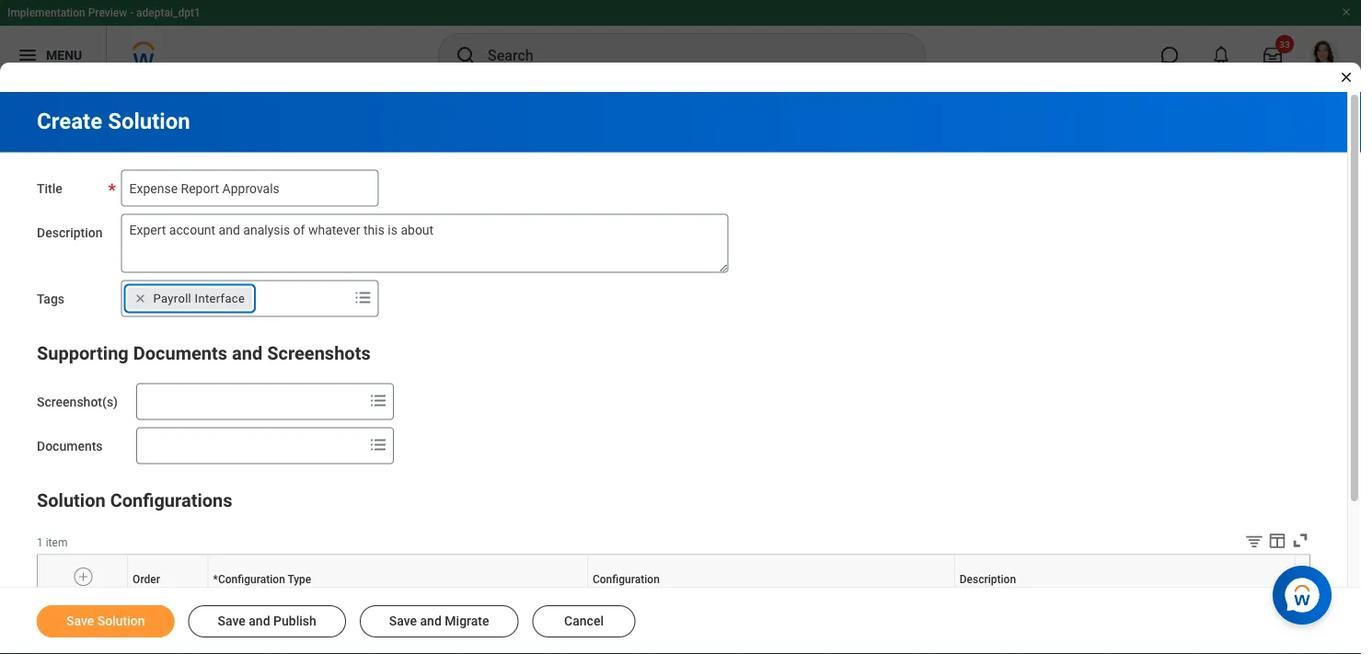 Task type: locate. For each thing, give the bounding box(es) containing it.
solution down order
[[97, 614, 145, 629]]

click to view/edit grid preferences image
[[1268, 531, 1288, 551]]

plus image
[[77, 569, 90, 585]]

save and migrate button
[[360, 606, 519, 638]]

order
[[133, 573, 160, 586]]

2 save from the left
[[218, 614, 246, 629]]

supporting documents and screenshots group
[[37, 339, 1311, 464]]

1 horizontal spatial documents
[[133, 343, 227, 365]]

0 vertical spatial description
[[37, 225, 103, 240]]

2 vertical spatial solution
[[97, 614, 145, 629]]

save and publish
[[218, 614, 316, 629]]

configuration up save and publish on the bottom of the page
[[218, 573, 285, 586]]

documents down payroll
[[133, 343, 227, 365]]

fullscreen image
[[1291, 531, 1311, 551]]

solution for create solution
[[108, 108, 190, 134]]

payroll interface
[[153, 292, 245, 306]]

and left publish
[[249, 614, 270, 629]]

2 configuration from the left
[[593, 573, 660, 586]]

save for save solution
[[66, 614, 94, 629]]

notifications large image
[[1212, 46, 1231, 64]]

prompts image up screenshots
[[352, 287, 374, 309]]

prompts image
[[367, 390, 389, 412]]

save inside 'button'
[[389, 614, 417, 629]]

1 vertical spatial solution
[[37, 490, 106, 512]]

configurations
[[110, 490, 233, 512]]

and
[[232, 343, 263, 365], [249, 614, 270, 629], [420, 614, 442, 629]]

1 vertical spatial description
[[960, 573, 1016, 586]]

save inside "button"
[[218, 614, 246, 629]]

create solution main content
[[0, 92, 1361, 654]]

inbox large image
[[1264, 46, 1282, 64]]

save inside button
[[66, 614, 94, 629]]

Documents field
[[137, 429, 364, 463]]

screenshots
[[267, 343, 371, 365]]

save down plus icon
[[66, 614, 94, 629]]

1 save from the left
[[66, 614, 94, 629]]

1 vertical spatial documents
[[37, 439, 103, 454]]

0 vertical spatial prompts image
[[352, 287, 374, 309]]

1 horizontal spatial save
[[218, 614, 246, 629]]

configuration
[[218, 573, 285, 586], [593, 573, 660, 586]]

implementation preview -   adeptai_dpt1 banner
[[0, 0, 1361, 85]]

-
[[130, 6, 134, 19]]

cancel button
[[533, 606, 636, 638]]

2 horizontal spatial save
[[389, 614, 417, 629]]

create solution dialog
[[0, 0, 1361, 654]]

implementation preview -   adeptai_dpt1
[[7, 6, 201, 19]]

close environment banner image
[[1341, 6, 1352, 17]]

and inside save and migrate 'button'
[[420, 614, 442, 629]]

search image
[[455, 44, 477, 66]]

and inside "save and publish" "button"
[[249, 614, 270, 629]]

screenshot(s)
[[37, 394, 118, 410]]

1 horizontal spatial description
[[960, 573, 1016, 586]]

prompts image
[[352, 287, 374, 309], [367, 434, 389, 456]]

documents
[[133, 343, 227, 365], [37, 439, 103, 454]]

*
[[213, 573, 218, 586]]

save
[[66, 614, 94, 629], [218, 614, 246, 629], [389, 614, 417, 629]]

x small image
[[131, 289, 150, 308]]

3 save from the left
[[389, 614, 417, 629]]

configuration up cancel
[[593, 573, 660, 586]]

* configuration type
[[213, 573, 311, 586]]

save left migrate
[[389, 614, 417, 629]]

1 item
[[37, 536, 68, 549]]

select to filter grid data image
[[1244, 532, 1265, 551]]

solution right create
[[108, 108, 190, 134]]

save for save and publish
[[218, 614, 246, 629]]

1 vertical spatial prompts image
[[367, 434, 389, 456]]

0 horizontal spatial configuration
[[218, 573, 285, 586]]

solution up item
[[37, 490, 106, 512]]

and for save and migrate
[[420, 614, 442, 629]]

1 horizontal spatial configuration
[[593, 573, 660, 586]]

save down *
[[218, 614, 246, 629]]

description inside row element
[[960, 573, 1016, 586]]

prompts image down prompts image
[[367, 434, 389, 456]]

0 vertical spatial solution
[[108, 108, 190, 134]]

solution
[[108, 108, 190, 134], [37, 490, 106, 512], [97, 614, 145, 629]]

documents down screenshot(s)
[[37, 439, 103, 454]]

solution inside button
[[97, 614, 145, 629]]

interface
[[195, 292, 245, 306]]

create solution
[[37, 108, 190, 134]]

and left migrate
[[420, 614, 442, 629]]

prompts image inside supporting documents and screenshots group
[[367, 434, 389, 456]]

toolbar
[[1231, 531, 1311, 555]]

and up 'screenshot(s)' field
[[232, 343, 263, 365]]

title
[[37, 181, 62, 196]]

description
[[37, 225, 103, 240], [960, 573, 1016, 586]]

0 horizontal spatial save
[[66, 614, 94, 629]]

solution for save solution
[[97, 614, 145, 629]]



Task type: vqa. For each thing, say whether or not it's contained in the screenshot.
Banner
no



Task type: describe. For each thing, give the bounding box(es) containing it.
tags
[[37, 291, 65, 307]]

create
[[37, 108, 102, 134]]

save solution button
[[37, 606, 174, 638]]

migrate
[[445, 614, 489, 629]]

0 vertical spatial documents
[[133, 343, 227, 365]]

workday assistant region
[[1273, 559, 1339, 625]]

supporting
[[37, 343, 129, 365]]

payroll interface, press delete to clear value. option
[[128, 288, 252, 310]]

row element
[[38, 556, 1300, 605]]

Screenshot(s) field
[[137, 385, 364, 418]]

item
[[46, 536, 68, 549]]

prompts image for tags
[[352, 287, 374, 309]]

publish
[[273, 614, 316, 629]]

solution configurations group
[[37, 486, 1311, 654]]

implementation
[[7, 6, 85, 19]]

payroll
[[153, 292, 192, 306]]

toolbar inside "solution configurations" group
[[1231, 531, 1311, 555]]

type
[[288, 573, 311, 586]]

cancel
[[564, 614, 604, 629]]

save for save and migrate
[[389, 614, 417, 629]]

Title text field
[[121, 170, 379, 207]]

save and migrate
[[389, 614, 489, 629]]

Description text field
[[121, 214, 729, 273]]

solution configurations button
[[37, 490, 233, 512]]

0 horizontal spatial description
[[37, 225, 103, 240]]

and inside supporting documents and screenshots group
[[232, 343, 263, 365]]

save solution
[[66, 614, 145, 629]]

1 configuration from the left
[[218, 573, 285, 586]]

1
[[37, 536, 43, 549]]

0 horizontal spatial documents
[[37, 439, 103, 454]]

profile logan mcneil element
[[1299, 35, 1350, 75]]

solution configurations
[[37, 490, 233, 512]]

payroll interface element
[[153, 290, 245, 307]]

solution inside group
[[37, 490, 106, 512]]

supporting documents and screenshots button
[[37, 343, 371, 365]]

and for save and publish
[[249, 614, 270, 629]]

save and publish button
[[188, 606, 346, 638]]

adeptai_dpt1
[[136, 6, 201, 19]]

prompts image for documents
[[367, 434, 389, 456]]

close create solution image
[[1339, 70, 1354, 85]]

action bar region
[[0, 587, 1361, 654]]

preview
[[88, 6, 127, 19]]

supporting documents and screenshots
[[37, 343, 371, 365]]



